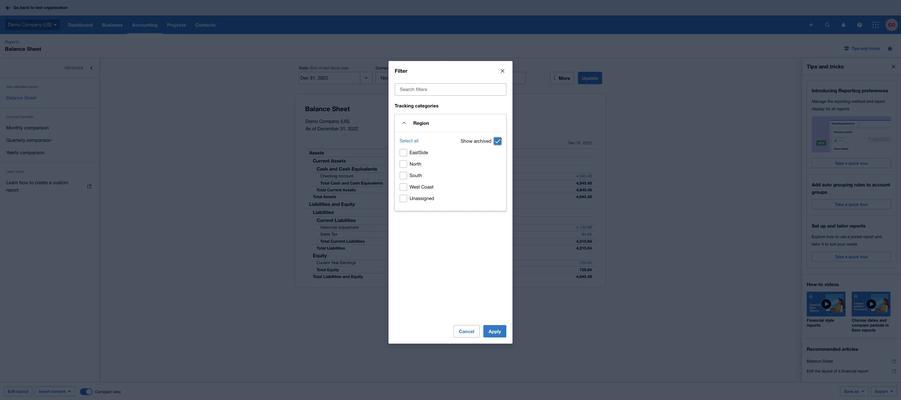 Task type: vqa. For each thing, say whether or not it's contained in the screenshot.
the Contacts
no



Task type: describe. For each thing, give the bounding box(es) containing it.
choose
[[853, 318, 867, 323]]

show
[[461, 139, 473, 144]]

year
[[341, 66, 349, 70]]

archived
[[474, 139, 492, 144]]

update button
[[579, 72, 603, 84]]

total equity
[[317, 268, 339, 273]]

Select end date field
[[299, 72, 360, 84]]

south
[[410, 173, 422, 178]]

coast
[[422, 185, 434, 190]]

1 horizontal spatial svg image
[[858, 23, 863, 27]]

report output element
[[306, 138, 596, 281]]

needs
[[847, 242, 858, 247]]

total liabilities
[[317, 246, 346, 251]]

explore
[[813, 235, 826, 240]]

liabilities up the adjustment
[[335, 218, 356, 223]]

of for edit
[[835, 370, 838, 374]]

svg image inside go back to last organisation link
[[6, 6, 10, 10]]

:
[[308, 65, 309, 70]]

4,945.48 for total cash and cash equivalents
[[577, 181, 592, 186]]

save as button
[[841, 387, 869, 397]]

co
[[889, 22, 896, 27]]

total liabilities and equity
[[313, 275, 363, 280]]

3 take a quick tour button from the top
[[813, 252, 892, 262]]

account
[[873, 182, 891, 188]]

financial style reports button
[[808, 292, 846, 328]]

0 horizontal spatial tricks
[[831, 63, 845, 70]]

collapse image
[[398, 117, 411, 129]]

west
[[410, 185, 420, 190]]

learn how to create a custom report link
[[0, 177, 99, 197]]

balance inside reports balance sheet
[[5, 46, 25, 52]]

xero standard report
[[6, 85, 38, 89]]

and inside button
[[862, 46, 869, 51]]

liabilities down total current liabilities
[[327, 246, 346, 251]]

grouping
[[834, 182, 854, 188]]

preset
[[852, 235, 863, 240]]

demo company (us) button
[[0, 16, 64, 34]]

report for edit the layout of a financial report
[[858, 370, 869, 374]]

it
[[823, 242, 825, 247]]

1 vertical spatial equivalents
[[361, 181, 384, 186]]

use
[[841, 235, 847, 240]]

financial
[[842, 370, 857, 374]]

total current assets
[[317, 188, 356, 193]]

tracking categories
[[395, 103, 439, 109]]

equity down total current assets
[[341, 202, 355, 207]]

4,215.64 for total current liabilities
[[577, 239, 592, 244]]

save as
[[845, 390, 860, 395]]

svg image inside demo company (us) popup button
[[54, 24, 57, 26]]

how for explore
[[827, 235, 835, 240]]

1 horizontal spatial tailor
[[838, 223, 849, 229]]

go
[[13, 5, 19, 10]]

729.84 inside 729.84 link
[[580, 261, 592, 266]]

a down 'your'
[[846, 255, 848, 260]]

adjustment
[[339, 226, 359, 230]]

unassigned
[[410, 196, 435, 201]]

quarterly
[[6, 138, 25, 143]]

preferences
[[863, 88, 889, 93]]

tips and tricks inside button
[[852, 46, 881, 51]]

to left videos
[[820, 282, 824, 288]]

as
[[855, 390, 860, 395]]

assets down 'total cash and cash equivalents'
[[343, 188, 356, 193]]

1 vertical spatial sheet
[[24, 95, 36, 101]]

total for total current liabilities
[[321, 239, 330, 244]]

minimize button
[[0, 62, 99, 74]]

2 horizontal spatial svg image
[[873, 22, 880, 28]]

up
[[821, 223, 827, 229]]

0 vertical spatial equivalents
[[352, 166, 377, 172]]

4,130.98 link
[[573, 225, 596, 231]]

quarterly comparison link
[[0, 134, 99, 147]]

to inside learn how to create a custom report
[[29, 180, 34, 186]]

west coast
[[410, 185, 434, 190]]

edit for edit layout
[[8, 390, 15, 395]]

1 vertical spatial tips
[[808, 63, 818, 70]]

method
[[852, 99, 866, 104]]

filter dialog
[[389, 61, 513, 345]]

hear
[[836, 391, 846, 396]]

region
[[414, 120, 429, 126]]

set
[[813, 223, 820, 229]]

periods
[[871, 323, 885, 328]]

comparison for yearly comparison
[[20, 150, 44, 155]]

current down tax
[[331, 239, 346, 244]]

to inside the co banner
[[31, 5, 34, 10]]

quarterly comparison
[[6, 138, 51, 143]]

common
[[6, 115, 20, 119]]

cash up account
[[339, 166, 351, 172]]

liabilities and equity
[[309, 202, 355, 207]]

compact
[[95, 390, 112, 395]]

1 vertical spatial balance sheet link
[[808, 357, 897, 367]]

close image
[[497, 65, 509, 77]]

84.66 link
[[579, 232, 596, 238]]

current year earnings
[[317, 261, 356, 266]]

yearly comparison
[[6, 150, 44, 155]]

tour for third take a quick tour button from the bottom of the page
[[861, 161, 869, 166]]

export
[[876, 390, 889, 395]]

0 vertical spatial xero
[[6, 85, 13, 89]]

checking
[[321, 174, 338, 179]]

and inside the manage the reporting method and report display for all reports
[[867, 99, 874, 104]]

4,945.48 link
[[573, 173, 596, 180]]

total for total liabilities
[[317, 246, 326, 251]]

choose dates and compare periods in xero reports
[[853, 318, 890, 333]]

yearly
[[6, 150, 19, 155]]

0 vertical spatial balance sheet
[[6, 95, 36, 101]]

to inside add auto grouping rules to account groups
[[867, 182, 872, 188]]

2 vertical spatial balance
[[808, 360, 822, 364]]

more
[[559, 75, 571, 81]]

eastside
[[410, 150, 428, 155]]

take a quick tour for 2nd take a quick tour button
[[836, 202, 869, 207]]

filter
[[395, 68, 408, 74]]

a up grouping
[[846, 161, 848, 166]]

compare
[[376, 65, 394, 70]]

tour for 2nd take a quick tour button
[[861, 202, 869, 207]]

current assets
[[313, 158, 346, 164]]

xero inside choose dates and compare periods in xero reports
[[853, 328, 862, 333]]

create
[[35, 180, 48, 186]]

current for year
[[317, 261, 330, 266]]

date
[[299, 65, 308, 70]]

total for total current assets
[[317, 188, 326, 193]]

rules
[[855, 182, 866, 188]]

report inside the manage the reporting method and report display for all reports
[[875, 99, 886, 104]]

edit layout
[[8, 390, 28, 395]]

Search filters field
[[395, 84, 507, 96]]

in
[[886, 323, 890, 328]]

comparison for monthly comparison
[[24, 125, 49, 131]]

tour for first take a quick tour button from the bottom
[[861, 255, 869, 260]]

reports inside financial style reports
[[808, 323, 821, 328]]

checking account
[[321, 174, 354, 179]]

current up "total assets" at the top left
[[327, 188, 342, 193]]

monthly comparison
[[6, 125, 49, 131]]

(us) for demo company (us)
[[43, 22, 52, 27]]

sheet inside reports balance sheet
[[27, 46, 41, 52]]

groups
[[813, 190, 828, 195]]

assets up current assets
[[309, 150, 324, 156]]

take a quick tour for first take a quick tour button from the bottom
[[836, 255, 869, 260]]

co banner
[[0, 0, 902, 34]]

0 horizontal spatial svg image
[[810, 23, 814, 27]]

2022 inside demo company (us) as of december 31, 2022
[[348, 126, 359, 132]]

go back to last organisation link
[[4, 2, 71, 13]]

3 quick from the top
[[849, 255, 860, 260]]

sales
[[321, 232, 330, 237]]

save
[[845, 390, 854, 395]]

report for explore how to use a preset report and tailor it to suit your needs
[[864, 235, 875, 240]]

introducing reporting preferences
[[813, 88, 889, 93]]

729.84 link
[[576, 260, 596, 267]]



Task type: locate. For each thing, give the bounding box(es) containing it.
1 4,215.64 from the top
[[577, 239, 592, 244]]

fiscal
[[331, 66, 340, 70]]

report inside learn how to create a custom report
[[6, 188, 19, 193]]

cash down account
[[350, 181, 360, 186]]

1 vertical spatial last
[[323, 66, 330, 70]]

the up for
[[828, 99, 834, 104]]

report right preset
[[864, 235, 875, 240]]

reports link
[[2, 39, 22, 45]]

0 vertical spatial demo
[[8, 22, 20, 27]]

1 horizontal spatial how
[[827, 235, 835, 240]]

take for first take a quick tour button from the bottom
[[836, 255, 845, 260]]

0 vertical spatial sheet
[[27, 46, 41, 52]]

2 vertical spatial take
[[836, 255, 845, 260]]

company inside demo company (us) as of december 31, 2022
[[319, 119, 340, 124]]

total current liabilities
[[321, 239, 365, 244]]

1 vertical spatial balance
[[6, 95, 23, 101]]

total for total cash and cash equivalents
[[321, 181, 330, 186]]

with
[[395, 65, 403, 70]]

as
[[306, 126, 311, 132]]

0 vertical spatial last
[[36, 5, 42, 10]]

demo for demo company (us) as of december 31, 2022
[[306, 119, 318, 124]]

2 vertical spatial quick
[[849, 255, 860, 260]]

1 vertical spatial edit
[[8, 390, 15, 395]]

1 horizontal spatial 2022
[[584, 141, 592, 146]]

historical adjustment
[[321, 226, 359, 230]]

svg image
[[873, 22, 880, 28], [858, 23, 863, 27], [810, 23, 814, 27]]

how up suit on the bottom right of page
[[827, 235, 835, 240]]

select all button
[[400, 137, 419, 145]]

equity down total liabilities
[[313, 253, 327, 259]]

0 horizontal spatial tips
[[808, 63, 818, 70]]

1 vertical spatial (us)
[[341, 119, 350, 124]]

balance sheet link up formats
[[0, 92, 99, 104]]

2 learn from the top
[[6, 180, 18, 186]]

1 tour from the top
[[861, 161, 869, 166]]

0 horizontal spatial 2022
[[348, 126, 359, 132]]

content
[[51, 390, 66, 395]]

edit the layout of a financial report link
[[808, 367, 897, 377]]

svg image
[[6, 6, 10, 10], [826, 23, 830, 27], [842, 23, 846, 27], [54, 24, 57, 26]]

0 vertical spatial take
[[836, 161, 845, 166]]

take a quick tour for third take a quick tour button from the bottom of the page
[[836, 161, 869, 166]]

of inside demo company (us) as of december 31, 2022
[[312, 126, 316, 132]]

last right back
[[36, 5, 42, 10]]

quick down the needs
[[849, 255, 860, 260]]

reports up preset
[[850, 223, 866, 229]]

report right financial
[[858, 370, 869, 374]]

0 horizontal spatial (us)
[[43, 22, 52, 27]]

1 vertical spatial of
[[312, 126, 316, 132]]

(us) for demo company (us) as of december 31, 2022
[[341, 119, 350, 124]]

total assets
[[313, 195, 337, 200]]

videos
[[825, 282, 840, 288]]

liabilities down total equity
[[324, 275, 342, 280]]

a down add auto grouping rules to account groups
[[846, 202, 848, 207]]

0 vertical spatial balance
[[5, 46, 25, 52]]

cash
[[317, 166, 328, 172], [339, 166, 351, 172], [331, 181, 341, 186], [350, 181, 360, 186]]

report down learn more
[[6, 188, 19, 193]]

1 vertical spatial balance sheet
[[808, 360, 834, 364]]

layout up "love"
[[823, 370, 833, 374]]

choose dates and compare periods in xero reports button
[[853, 292, 891, 333]]

1 take from the top
[[836, 161, 845, 166]]

1 horizontal spatial tricks
[[870, 46, 881, 51]]

1 horizontal spatial demo
[[306, 119, 318, 124]]

1 vertical spatial take a quick tour
[[836, 202, 869, 207]]

edit layout button
[[4, 387, 32, 397]]

balance sheet down standard
[[6, 95, 36, 101]]

equivalents down cash and cash equivalents
[[361, 181, 384, 186]]

tailor left it
[[813, 242, 821, 247]]

1 vertical spatial tips and tricks
[[808, 63, 845, 70]]

0 vertical spatial (us)
[[43, 22, 52, 27]]

year
[[331, 261, 339, 266]]

learn down learn more
[[6, 180, 18, 186]]

take a quick tour up rules
[[836, 161, 869, 166]]

0 vertical spatial 729.84
[[580, 261, 592, 266]]

december
[[318, 126, 339, 132]]

all inside the manage the reporting method and report display for all reports
[[832, 107, 836, 111]]

1 take a quick tour from the top
[[836, 161, 869, 166]]

sheet down the recommended
[[823, 360, 834, 364]]

of right end
[[319, 66, 322, 70]]

quick down add auto grouping rules to account groups
[[849, 202, 860, 207]]

demo inside popup button
[[8, 22, 20, 27]]

equity down earnings
[[351, 275, 363, 280]]

84.66
[[582, 232, 592, 237]]

reports down dates at the right of the page
[[863, 328, 877, 333]]

and inside choose dates and compare periods in xero reports
[[880, 318, 887, 323]]

reports down reporting
[[837, 107, 850, 111]]

0 horizontal spatial tailor
[[813, 242, 821, 247]]

demo up as at the top of the page
[[306, 119, 318, 124]]

set up and tailor reports
[[813, 223, 866, 229]]

export button
[[872, 387, 898, 397]]

learn inside learn how to create a custom report
[[6, 180, 18, 186]]

tour down rules
[[861, 202, 869, 207]]

the up we'd
[[816, 370, 821, 374]]

current
[[313, 158, 330, 164], [327, 188, 342, 193], [317, 218, 334, 223], [331, 239, 346, 244], [317, 261, 330, 266]]

manage the reporting method and report display for all reports
[[813, 99, 886, 111]]

4,215.64 for total liabilities
[[577, 246, 592, 251]]

layout inside button
[[16, 390, 28, 395]]

2 vertical spatial tour
[[861, 255, 869, 260]]

1 horizontal spatial the
[[828, 99, 834, 104]]

sheet down xero standard report
[[24, 95, 36, 101]]

current up checking
[[313, 158, 330, 164]]

to left use
[[836, 235, 840, 240]]

take a quick tour button down the needs
[[813, 252, 892, 262]]

last left fiscal
[[323, 66, 330, 70]]

edit inside button
[[8, 390, 15, 395]]

take down 'your'
[[836, 255, 845, 260]]

take for third take a quick tour button from the bottom of the page
[[836, 161, 845, 166]]

to right rules
[[867, 182, 872, 188]]

to right "love"
[[830, 391, 835, 396]]

balance down reports link
[[5, 46, 25, 52]]

company for demo company (us) as of december 31, 2022
[[319, 119, 340, 124]]

take a quick tour button down add auto grouping rules to account groups
[[813, 200, 892, 210]]

reports inside the manage the reporting method and report display for all reports
[[837, 107, 850, 111]]

0 horizontal spatial xero
[[6, 85, 13, 89]]

a right create
[[49, 180, 52, 186]]

comparison
[[24, 125, 49, 131], [27, 138, 51, 143], [20, 150, 44, 155]]

all inside button
[[414, 138, 419, 144]]

2 4,945.48 from the top
[[577, 181, 592, 186]]

reports left style
[[808, 323, 821, 328]]

tracking
[[395, 103, 414, 109]]

2 take a quick tour from the top
[[836, 202, 869, 207]]

balance sheet down the recommended
[[808, 360, 834, 364]]

a
[[846, 161, 848, 166], [49, 180, 52, 186], [846, 202, 848, 207], [848, 235, 850, 240], [846, 255, 848, 260], [839, 370, 841, 374]]

2 4,215.64 from the top
[[577, 246, 592, 251]]

4 4,945.48 from the top
[[577, 195, 592, 200]]

take
[[836, 161, 845, 166], [836, 202, 845, 207], [836, 255, 845, 260]]

sheet down demo company (us) popup button
[[27, 46, 41, 52]]

compare with
[[376, 65, 403, 70]]

(us) inside popup button
[[43, 22, 52, 27]]

and inside "explore how to use a preset report and tailor it to suit your needs"
[[876, 235, 883, 240]]

2 vertical spatial take a quick tour button
[[813, 252, 892, 262]]

to right it
[[826, 242, 829, 247]]

1 vertical spatial take
[[836, 202, 845, 207]]

1 horizontal spatial tips
[[852, 46, 861, 51]]

1 4,945.48 from the top
[[577, 174, 592, 179]]

reports inside choose dates and compare periods in xero reports
[[863, 328, 877, 333]]

0 vertical spatial 2022
[[348, 126, 359, 132]]

0 vertical spatial quick
[[849, 161, 860, 166]]

historical
[[321, 226, 337, 230]]

love
[[820, 391, 829, 396]]

demo
[[8, 22, 20, 27], [306, 119, 318, 124]]

729.84 down 729.84 link
[[580, 268, 592, 273]]

0 horizontal spatial 31,
[[341, 126, 347, 132]]

1 horizontal spatial all
[[832, 107, 836, 111]]

reports balance sheet
[[5, 40, 41, 52]]

1 learn from the top
[[6, 170, 15, 174]]

0 vertical spatial the
[[828, 99, 834, 104]]

0 vertical spatial layout
[[823, 370, 833, 374]]

tour down preset
[[861, 255, 869, 260]]

take down add auto grouping rules to account groups
[[836, 202, 845, 207]]

xero
[[6, 85, 13, 89], [853, 328, 862, 333]]

2 vertical spatial take a quick tour
[[836, 255, 869, 260]]

1 vertical spatial demo
[[306, 119, 318, 124]]

company down go back to last organisation link
[[22, 22, 42, 27]]

total for total assets
[[313, 195, 322, 200]]

add
[[813, 182, 821, 188]]

company inside popup button
[[22, 22, 42, 27]]

balance down the recommended
[[808, 360, 822, 364]]

0 horizontal spatial last
[[36, 5, 42, 10]]

31, right december
[[341, 126, 347, 132]]

liabilities
[[309, 202, 331, 207], [313, 210, 334, 215], [335, 218, 356, 223], [347, 239, 365, 244], [327, 246, 346, 251], [324, 275, 342, 280]]

take a quick tour down the needs
[[836, 255, 869, 260]]

cash up checking
[[317, 166, 328, 172]]

4,130.98
[[577, 226, 592, 230]]

equivalents up 'total cash and cash equivalents'
[[352, 166, 377, 172]]

demo company (us)
[[8, 22, 52, 27]]

yearly comparison link
[[0, 147, 99, 159]]

1 horizontal spatial tips and tricks
[[852, 46, 881, 51]]

2 vertical spatial sheet
[[823, 360, 834, 364]]

go back to last organisation
[[13, 5, 68, 10]]

0 horizontal spatial the
[[816, 370, 821, 374]]

of right as at the top of the page
[[312, 126, 316, 132]]

1 horizontal spatial (us)
[[341, 119, 350, 124]]

1 horizontal spatial xero
[[853, 328, 862, 333]]

for
[[826, 107, 831, 111]]

1 horizontal spatial edit
[[808, 370, 815, 374]]

standard
[[14, 85, 28, 89]]

1 vertical spatial tricks
[[831, 63, 845, 70]]

current for liabilities
[[317, 218, 334, 223]]

31, right dec
[[577, 141, 582, 146]]

1 vertical spatial tour
[[861, 202, 869, 207]]

end
[[310, 66, 318, 70]]

2 vertical spatial of
[[835, 370, 838, 374]]

insert
[[39, 390, 50, 395]]

0 vertical spatial take a quick tour
[[836, 161, 869, 166]]

earnings
[[340, 261, 356, 266]]

xero left standard
[[6, 85, 13, 89]]

0 horizontal spatial edit
[[8, 390, 15, 395]]

5 4,945.48 from the top
[[577, 275, 592, 280]]

recommended articles
[[808, 347, 859, 353]]

compare
[[853, 323, 870, 328]]

co button
[[886, 16, 902, 34]]

current up total equity
[[317, 261, 330, 266]]

liabilities down the adjustment
[[347, 239, 365, 244]]

1 vertical spatial xero
[[853, 328, 862, 333]]

tailor inside "explore how to use a preset report and tailor it to suit your needs"
[[813, 242, 821, 247]]

company for demo company (us)
[[22, 22, 42, 27]]

0 horizontal spatial demo
[[8, 22, 20, 27]]

of inside edit the layout of a financial report link
[[835, 370, 838, 374]]

1 vertical spatial how
[[827, 235, 835, 240]]

1 quick from the top
[[849, 161, 860, 166]]

comparison down monthly comparison link
[[27, 138, 51, 143]]

comparison down quarterly comparison
[[20, 150, 44, 155]]

comparison for quarterly comparison
[[27, 138, 51, 143]]

Report title field
[[304, 102, 594, 116]]

quick up rules
[[849, 161, 860, 166]]

organisation
[[44, 5, 68, 10]]

2 tour from the top
[[861, 202, 869, 207]]

(us) inside demo company (us) as of december 31, 2022
[[341, 119, 350, 124]]

tricks
[[870, 46, 881, 51], [831, 63, 845, 70]]

add auto grouping rules to account groups
[[813, 182, 891, 195]]

demo inside demo company (us) as of december 31, 2022
[[306, 119, 318, 124]]

learn how to create a custom report
[[6, 180, 68, 193]]

2 vertical spatial comparison
[[20, 150, 44, 155]]

dec 31, 2022
[[568, 141, 592, 146]]

0 horizontal spatial layout
[[16, 390, 28, 395]]

0 vertical spatial tour
[[861, 161, 869, 166]]

1 horizontal spatial balance sheet link
[[808, 357, 897, 367]]

view
[[113, 390, 121, 395]]

total for total equity
[[317, 268, 326, 273]]

articles
[[843, 347, 859, 353]]

how for learn
[[19, 180, 28, 186]]

reporting
[[839, 88, 861, 93]]

more button
[[551, 72, 575, 84]]

3 4,945.48 from the top
[[577, 188, 592, 193]]

assets up liabilities and equity
[[324, 195, 337, 200]]

to left create
[[29, 180, 34, 186]]

1 vertical spatial company
[[319, 119, 340, 124]]

company up december
[[319, 119, 340, 124]]

2022 right dec
[[584, 141, 592, 146]]

take a quick tour button up rules
[[813, 159, 892, 169]]

how inside "explore how to use a preset report and tailor it to suit your needs"
[[827, 235, 835, 240]]

1 take a quick tour button from the top
[[813, 159, 892, 169]]

cash up total current assets
[[331, 181, 341, 186]]

0 vertical spatial tricks
[[870, 46, 881, 51]]

xero down choose
[[853, 328, 862, 333]]

learn for learn how to create a custom report
[[6, 180, 18, 186]]

4,945.48 for total assets
[[577, 195, 592, 200]]

report right standard
[[29, 85, 38, 89]]

1 horizontal spatial layout
[[823, 370, 833, 374]]

1 vertical spatial all
[[414, 138, 419, 144]]

1 vertical spatial learn
[[6, 180, 18, 186]]

0 vertical spatial 4,215.64
[[577, 239, 592, 244]]

we'd
[[808, 391, 819, 396]]

0 horizontal spatial company
[[22, 22, 42, 27]]

to right back
[[31, 5, 34, 10]]

custom
[[53, 180, 68, 186]]

learn for learn more
[[6, 170, 15, 174]]

0 horizontal spatial of
[[312, 126, 316, 132]]

explore how to use a preset report and tailor it to suit your needs
[[813, 235, 883, 247]]

a inside learn how to create a custom report
[[49, 180, 52, 186]]

2022 inside report output element
[[584, 141, 592, 146]]

your
[[838, 242, 846, 247]]

3 tour from the top
[[861, 255, 869, 260]]

31,
[[341, 126, 347, 132], [577, 141, 582, 146]]

edit for edit the layout of a financial report
[[808, 370, 815, 374]]

reporting
[[835, 99, 851, 104]]

0 horizontal spatial balance sheet
[[6, 95, 36, 101]]

select all
[[400, 138, 419, 144]]

2 quick from the top
[[849, 202, 860, 207]]

layout left the insert
[[16, 390, 28, 395]]

liabilities down "total assets" at the top left
[[309, 202, 331, 207]]

0 horizontal spatial how
[[19, 180, 28, 186]]

formats
[[21, 115, 33, 119]]

0 horizontal spatial all
[[414, 138, 419, 144]]

1 vertical spatial take a quick tour button
[[813, 200, 892, 210]]

how inside learn how to create a custom report
[[19, 180, 28, 186]]

4,945.48 for total current assets
[[577, 188, 592, 193]]

1 vertical spatial the
[[816, 370, 821, 374]]

0 vertical spatial tailor
[[838, 223, 849, 229]]

of left financial
[[835, 370, 838, 374]]

current up historical
[[317, 218, 334, 223]]

last inside date : end of last fiscal year
[[323, 66, 330, 70]]

2 take from the top
[[836, 202, 845, 207]]

sales tax
[[321, 232, 338, 237]]

a inside "explore how to use a preset report and tailor it to suit your needs"
[[848, 235, 850, 240]]

demo down go
[[8, 22, 20, 27]]

1 vertical spatial 4,215.64
[[577, 246, 592, 251]]

1 horizontal spatial last
[[323, 66, 330, 70]]

last inside go back to last organisation link
[[36, 5, 42, 10]]

the inside the manage the reporting method and report display for all reports
[[828, 99, 834, 104]]

all
[[832, 107, 836, 111], [414, 138, 419, 144]]

all right for
[[832, 107, 836, 111]]

tour up rules
[[861, 161, 869, 166]]

tips inside button
[[852, 46, 861, 51]]

cancel button
[[454, 326, 480, 338]]

0 vertical spatial how
[[19, 180, 28, 186]]

1 horizontal spatial balance sheet
[[808, 360, 834, 364]]

demo for demo company (us)
[[8, 22, 20, 27]]

of for date
[[319, 66, 322, 70]]

balance sheet
[[6, 95, 36, 101], [808, 360, 834, 364]]

how-
[[808, 282, 820, 288]]

recommended
[[808, 347, 841, 353]]

balance down standard
[[6, 95, 23, 101]]

0 vertical spatial learn
[[6, 170, 15, 174]]

2022 right december
[[348, 126, 359, 132]]

0 vertical spatial company
[[22, 22, 42, 27]]

1 vertical spatial comparison
[[27, 138, 51, 143]]

the for edit
[[816, 370, 821, 374]]

(us)
[[43, 22, 52, 27], [341, 119, 350, 124]]

1 vertical spatial 2022
[[584, 141, 592, 146]]

take up grouping
[[836, 161, 845, 166]]

you
[[859, 391, 867, 396]]

all right select
[[414, 138, 419, 144]]

1 vertical spatial 729.84
[[580, 268, 592, 273]]

2 729.84 from the top
[[580, 268, 592, 273]]

style
[[826, 318, 835, 323]]

1 729.84 from the top
[[580, 261, 592, 266]]

liabilities down liabilities and equity
[[313, 210, 334, 215]]

a right use
[[848, 235, 850, 240]]

quick
[[849, 161, 860, 166], [849, 202, 860, 207], [849, 255, 860, 260]]

0 vertical spatial all
[[832, 107, 836, 111]]

from
[[847, 391, 858, 396]]

assets up cash and cash equivalents
[[331, 158, 346, 164]]

take a quick tour button
[[813, 159, 892, 169], [813, 200, 892, 210], [813, 252, 892, 262]]

0 vertical spatial take a quick tour button
[[813, 159, 892, 169]]

1 horizontal spatial company
[[319, 119, 340, 124]]

cash and cash equivalents
[[317, 166, 377, 172]]

a left financial
[[839, 370, 841, 374]]

0 vertical spatial 31,
[[341, 126, 347, 132]]

how down more
[[19, 180, 28, 186]]

more
[[16, 170, 24, 174]]

take a quick tour down add auto grouping rules to account groups
[[836, 202, 869, 207]]

current for assets
[[313, 158, 330, 164]]

4,945.48 for total liabilities and equity
[[577, 275, 592, 280]]

0 horizontal spatial tips and tricks
[[808, 63, 845, 70]]

take a quick tour
[[836, 161, 869, 166], [836, 202, 869, 207], [836, 255, 869, 260]]

1 horizontal spatial of
[[319, 66, 322, 70]]

0 vertical spatial tips
[[852, 46, 861, 51]]

report down preferences
[[875, 99, 886, 104]]

layout
[[823, 370, 833, 374], [16, 390, 28, 395]]

tricks inside button
[[870, 46, 881, 51]]

the for manage
[[828, 99, 834, 104]]

tailor
[[838, 223, 849, 229], [813, 242, 821, 247]]

edit the layout of a financial report
[[808, 370, 869, 374]]

729.84 down 84.66 link
[[580, 261, 592, 266]]

learn
[[6, 170, 15, 174], [6, 180, 18, 186]]

2 take a quick tour button from the top
[[813, 200, 892, 210]]

3 take a quick tour from the top
[[836, 255, 869, 260]]

0 horizontal spatial balance sheet link
[[0, 92, 99, 104]]

report inside "explore how to use a preset report and tailor it to suit your needs"
[[864, 235, 875, 240]]

31, inside demo company (us) as of december 31, 2022
[[341, 126, 347, 132]]

3 take from the top
[[836, 255, 845, 260]]

equity down year
[[327, 268, 339, 273]]

1 vertical spatial 31,
[[577, 141, 582, 146]]

2 horizontal spatial of
[[835, 370, 838, 374]]

comparison down formats
[[24, 125, 49, 131]]

of inside date : end of last fiscal year
[[319, 66, 322, 70]]

31, inside report output element
[[577, 141, 582, 146]]

take for 2nd take a quick tour button
[[836, 202, 845, 207]]

total for total liabilities and equity
[[313, 275, 322, 280]]

0 vertical spatial comparison
[[24, 125, 49, 131]]

report for learn how to create a custom report
[[6, 188, 19, 193]]



